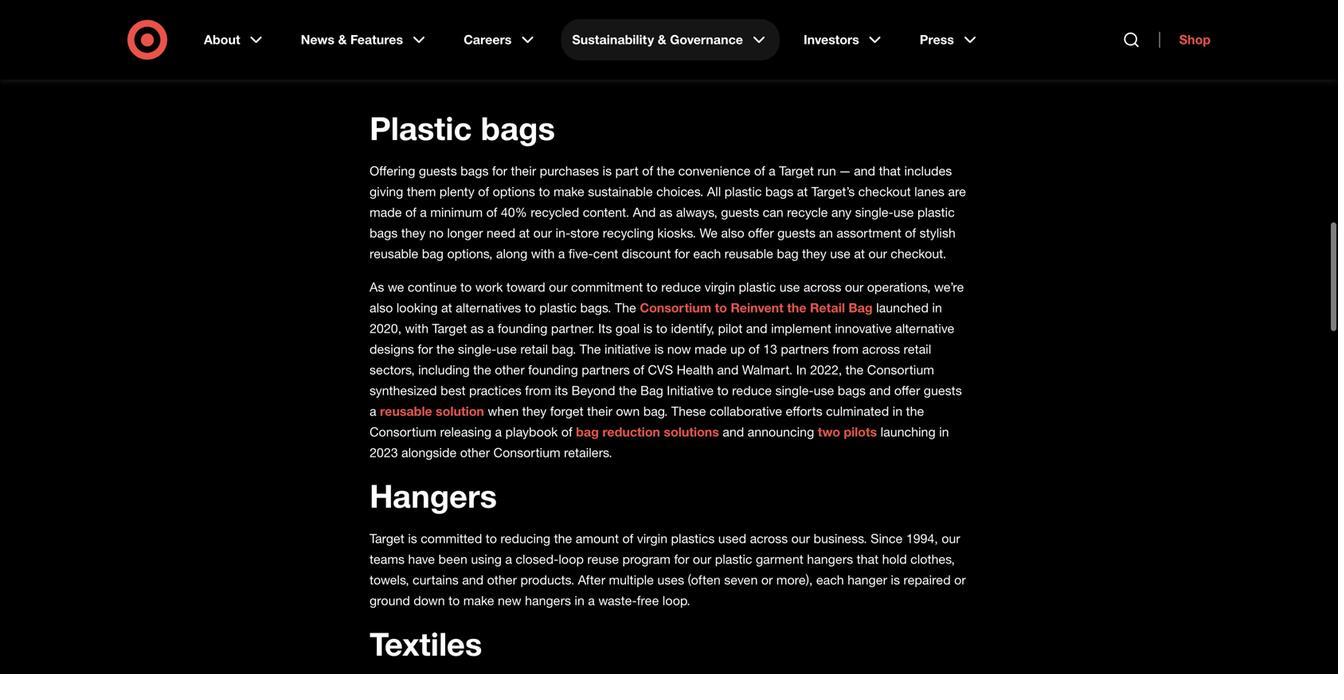 Task type: describe. For each thing, give the bounding box(es) containing it.
bag. inside when they forget their own bag. these collaborative efforts culminated in the consortium releasing a playbook of
[[643, 404, 668, 419]]

reuse
[[587, 552, 619, 568]]

guests up them
[[419, 163, 457, 179]]

we
[[700, 225, 718, 241]]

since
[[871, 531, 903, 547]]

and down up on the bottom right of the page
[[717, 362, 739, 378]]

choices.
[[656, 184, 704, 199]]

target inside the 'offering guests bags for their purchases is part of the convenience of a target run — and that includes giving them plenty of options to make sustainable choices. all plastic bags at target's checkout lanes are made of a minimum of 40% recycled content. and as always, guests can recycle any single-use plastic bags they no longer need at our in-store recycling kiosks. we also offer guests an assortment of stylish reusable bag options, along with a five-cent discount for each reusable bag they use at our checkout.'
[[779, 163, 814, 179]]

part
[[615, 163, 639, 179]]

with inside the 'offering guests bags for their purchases is part of the convenience of a target run — and that includes giving them plenty of options to make sustainable choices. all plastic bags at target's checkout lanes are made of a minimum of 40% recycled content. and as always, guests can recycle any single-use plastic bags they no longer need at our in-store recycling kiosks. we also offer guests an assortment of stylish reusable bag options, along with a five-cent discount for each reusable bag they use at our checkout.'
[[531, 246, 555, 262]]

bags up the can
[[765, 184, 794, 199]]

of left 13
[[749, 342, 760, 357]]

bags down giving
[[370, 225, 398, 241]]

repaired
[[904, 573, 951, 588]]

our up garment
[[791, 531, 810, 547]]

store
[[570, 225, 599, 241]]

careers link
[[453, 19, 548, 61]]

to down discount
[[647, 280, 658, 295]]

collaborative
[[710, 404, 782, 419]]

in inside target is committed to reducing the amount of virgin plastics used across our business. since 1994, our teams have been using a closed-loop reuse program for our plastic garment hangers that hold clothes, towels, curtains and other products. after multiple uses (often seven or more), each hanger is repaired or ground down to make new hangers in a waste-free loop.
[[575, 593, 585, 609]]

includes
[[905, 163, 952, 179]]

make inside target is committed to reducing the amount of virgin plastics used across our business. since 1994, our teams have been using a closed-loop reuse program for our plastic garment hangers that hold clothes, towels, curtains and other products. after multiple uses (often seven or more), each hanger is repaired or ground down to make new hangers in a waste-free loop.
[[463, 593, 494, 609]]

at up recycle
[[797, 184, 808, 199]]

other inside target is committed to reducing the amount of virgin plastics used across our business. since 1994, our teams have been using a closed-loop reuse program for our plastic garment hangers that hold clothes, towels, curtains and other products. after multiple uses (often seven or more), each hanger is repaired or ground down to make new hangers in a waste-free loop.
[[487, 573, 517, 588]]

the inside when they forget their own bag. these collaborative efforts culminated in the consortium releasing a playbook of
[[906, 404, 924, 419]]

reinvent
[[731, 300, 784, 316]]

1 vertical spatial single-
[[458, 342, 496, 357]]

now
[[667, 342, 691, 357]]

across inside as we continue to work toward our commitment to reduce virgin plastic use across our operations, we're also looking at alternatives to plastic bags. the
[[804, 280, 842, 295]]

walmart.
[[742, 362, 793, 378]]

offering
[[370, 163, 415, 179]]

partner.
[[551, 321, 595, 336]]

uses
[[657, 573, 684, 588]]

the inside target is committed to reducing the amount of virgin plastics used across our business. since 1994, our teams have been using a closed-loop reuse program for our plastic garment hangers that hold clothes, towels, curtains and other products. after multiple uses (often seven or more), each hanger is repaired or ground down to make new hangers in a waste-free loop.
[[554, 531, 572, 547]]

1994,
[[906, 531, 938, 547]]

consortium inside when they forget their own bag. these collaborative efforts culminated in the consortium releasing a playbook of
[[370, 425, 437, 440]]

is right goal
[[643, 321, 653, 336]]

beyond
[[572, 383, 615, 399]]

their inside the 'offering guests bags for their purchases is part of the convenience of a target run — and that includes giving them plenty of options to make sustainable choices. all plastic bags at target's checkout lanes are made of a minimum of 40% recycled content. and as always, guests can recycle any single-use plastic bags they no longer need at our in-store recycling kiosks. we also offer guests an assortment of stylish reusable bag options, along with a five-cent discount for each reusable bag they use at our checkout.'
[[511, 163, 536, 179]]

as inside the 'offering guests bags for their purchases is part of the convenience of a target run — and that includes giving them plenty of options to make sustainable choices. all plastic bags at target's checkout lanes are made of a minimum of 40% recycled content. and as always, guests can recycle any single-use plastic bags they no longer need at our in-store recycling kiosks. we also offer guests an assortment of stylish reusable bag options, along with a five-cent discount for each reusable bag they use at our checkout.'
[[659, 205, 673, 220]]

of inside target is committed to reducing the amount of virgin plastics used across our business. since 1994, our teams have been using a closed-loop reuse program for our plastic garment hangers that hold clothes, towels, curtains and other products. after multiple uses (often seven or more), each hanger is repaired or ground down to make new hangers in a waste-free loop.
[[622, 531, 634, 547]]

hold
[[882, 552, 907, 568]]

bag reduction solutions and announcing two pilots
[[576, 425, 877, 440]]

virgin inside target is committed to reducing the amount of virgin plastics used across our business. since 1994, our teams have been using a closed-loop reuse program for our plastic garment hangers that hold clothes, towels, curtains and other products. after multiple uses (often seven or more), each hanger is repaired or ground down to make new hangers in a waste-free loop.
[[637, 531, 668, 547]]

minimum
[[430, 205, 483, 220]]

been
[[439, 552, 468, 568]]

the up "own"
[[619, 383, 637, 399]]

reusable solution
[[380, 404, 484, 419]]

features
[[350, 32, 403, 47]]

guests inside launched in 2020, with target as a founding partner. its goal is to identify, pilot and implement innovative alternative designs for the single-use retail bag. the initiative is now made up of 13 partners from across retail sectors, including the other founding partners of cvs health and walmart. in 2022, the consortium synthesized best practices from its beyond the bag initiative to reduce single-use bags and offer guests a
[[924, 383, 962, 399]]

seven
[[724, 573, 758, 588]]

when
[[488, 404, 519, 419]]

using
[[471, 552, 502, 568]]

other inside launched in 2020, with target as a founding partner. its goal is to identify, pilot and implement innovative alternative designs for the single-use retail bag. the initiative is now made up of 13 partners from across retail sectors, including the other founding partners of cvs health and walmart. in 2022, the consortium synthesized best practices from its beyond the bag initiative to reduce single-use bags and offer guests a
[[495, 362, 525, 378]]

made inside the 'offering guests bags for their purchases is part of the convenience of a target run — and that includes giving them plenty of options to make sustainable choices. all plastic bags at target's checkout lanes are made of a minimum of 40% recycled content. and as always, guests can recycle any single-use plastic bags they no longer need at our in-store recycling kiosks. we also offer guests an assortment of stylish reusable bag options, along with a five-cent discount for each reusable bag they use at our checkout.'
[[370, 205, 402, 220]]

about link
[[193, 19, 277, 61]]

also inside as we continue to work toward our commitment to reduce virgin plastic use across our operations, we're also looking at alternatives to plastic bags. the
[[370, 300, 393, 316]]

playbook
[[505, 425, 558, 440]]

each inside target is committed to reducing the amount of virgin plastics used across our business. since 1994, our teams have been using a closed-loop reuse program for our plastic garment hangers that hold clothes, towels, curtains and other products. after multiple uses (often seven or more), each hanger is repaired or ground down to make new hangers in a waste-free loop.
[[816, 573, 844, 588]]

committed
[[421, 531, 482, 547]]

guests left the can
[[721, 205, 759, 220]]

2 or from the left
[[954, 573, 966, 588]]

recycle
[[787, 205, 828, 220]]

our up (often
[[693, 552, 712, 568]]

purchases
[[540, 163, 599, 179]]

designs
[[370, 342, 414, 357]]

up
[[730, 342, 745, 357]]

to up now
[[656, 321, 667, 336]]

business.
[[814, 531, 867, 547]]

towels,
[[370, 573, 409, 588]]

ground
[[370, 593, 410, 609]]

at down 40%
[[519, 225, 530, 241]]

for up options
[[492, 163, 507, 179]]

target inside target is committed to reducing the amount of virgin plastics used across our business. since 1994, our teams have been using a closed-loop reuse program for our plastic garment hangers that hold clothes, towels, curtains and other products. after multiple uses (often seven or more), each hanger is repaired or ground down to make new hangers in a waste-free loop.
[[370, 531, 404, 547]]

the up the practices
[[473, 362, 491, 378]]

announcing
[[748, 425, 814, 440]]

reusable solution link
[[380, 404, 484, 419]]

identify,
[[671, 321, 715, 336]]

13
[[763, 342, 777, 357]]

1 vertical spatial they
[[802, 246, 827, 262]]

any
[[832, 205, 852, 220]]

0 vertical spatial hangers
[[807, 552, 853, 568]]

to right down
[[449, 593, 460, 609]]

pilot
[[718, 321, 743, 336]]

five-
[[569, 246, 593, 262]]

investors
[[804, 32, 859, 47]]

the inside as we continue to work toward our commitment to reduce virgin plastic use across our operations, we're also looking at alternatives to plastic bags. the
[[615, 300, 636, 316]]

as we continue to work toward our commitment to reduce virgin plastic use across our operations, we're also looking at alternatives to plastic bags. the
[[370, 280, 964, 316]]

use down an on the top of the page
[[830, 246, 851, 262]]

single- inside the 'offering guests bags for their purchases is part of the convenience of a target run — and that includes giving them plenty of options to make sustainable choices. all plastic bags at target's checkout lanes are made of a minimum of 40% recycled content. and as always, guests can recycle any single-use plastic bags they no longer need at our in-store recycling kiosks. we also offer guests an assortment of stylish reusable bag options, along with a five-cent discount for each reusable bag they use at our checkout.'
[[855, 205, 894, 220]]

consortium inside launched in 2020, with target as a founding partner. its goal is to identify, pilot and implement innovative alternative designs for the single-use retail bag. the initiative is now made up of 13 partners from across retail sectors, including the other founding partners of cvs health and walmart. in 2022, the consortium synthesized best practices from its beyond the bag initiative to reduce single-use bags and offer guests a
[[867, 362, 934, 378]]

use inside as we continue to work toward our commitment to reduce virgin plastic use across our operations, we're also looking at alternatives to plastic bags. the
[[780, 280, 800, 295]]

plenty
[[440, 184, 475, 199]]

plastics
[[671, 531, 715, 547]]

reusable down the can
[[725, 246, 773, 262]]

sectors,
[[370, 362, 415, 378]]

teams
[[370, 552, 405, 568]]

the inside launched in 2020, with target as a founding partner. its goal is to identify, pilot and implement innovative alternative designs for the single-use retail bag. the initiative is now made up of 13 partners from across retail sectors, including the other founding partners of cvs health and walmart. in 2022, the consortium synthesized best practices from its beyond the bag initiative to reduce single-use bags and offer guests a
[[580, 342, 601, 357]]

free
[[637, 593, 659, 609]]

when they forget their own bag. these collaborative efforts culminated in the consortium releasing a playbook of
[[370, 404, 924, 440]]

the inside the 'offering guests bags for their purchases is part of the convenience of a target run — and that includes giving them plenty of options to make sustainable choices. all plastic bags at target's checkout lanes are made of a minimum of 40% recycled content. and as always, guests can recycle any single-use plastic bags they no longer need at our in-store recycling kiosks. we also offer guests an assortment of stylish reusable bag options, along with a five-cent discount for each reusable bag they use at our checkout.'
[[657, 163, 675, 179]]

0 horizontal spatial they
[[401, 225, 426, 241]]

bags up options
[[481, 109, 555, 148]]

our left in-
[[533, 225, 552, 241]]

the right 2022,
[[846, 362, 864, 378]]

press
[[920, 32, 954, 47]]

these
[[671, 404, 706, 419]]

reducing
[[501, 531, 551, 547]]

shop
[[1179, 32, 1211, 47]]

target is committed to reducing the amount of virgin plastics used across our business. since 1994, our teams have been using a closed-loop reuse program for our plastic garment hangers that hold clothes, towels, curtains and other products. after multiple uses (often seven or more), each hanger is repaired or ground down to make new hangers in a waste-free loop.
[[370, 531, 966, 609]]

the up "implement"
[[787, 300, 807, 316]]

the up including
[[436, 342, 455, 357]]

use down 2022,
[[814, 383, 834, 399]]

an
[[819, 225, 833, 241]]

of left cvs
[[633, 362, 644, 378]]

toward
[[507, 280, 545, 295]]

consortium up "identify,"
[[640, 300, 711, 316]]

have
[[408, 552, 435, 568]]

in inside launched in 2020, with target as a founding partner. its goal is to identify, pilot and implement innovative alternative designs for the single-use retail bag. the initiative is now made up of 13 partners from across retail sectors, including the other founding partners of cvs health and walmart. in 2022, the consortium synthesized best practices from its beyond the bag initiative to reduce single-use bags and offer guests a
[[932, 300, 942, 316]]

including
[[418, 362, 470, 378]]

convenience
[[678, 163, 751, 179]]

all
[[707, 184, 721, 199]]

0 vertical spatial founding
[[498, 321, 548, 336]]

0 horizontal spatial hangers
[[525, 593, 571, 609]]

retail
[[810, 300, 845, 316]]

they inside when they forget their own bag. these collaborative efforts culminated in the consortium releasing a playbook of
[[522, 404, 547, 419]]

a right using
[[505, 552, 512, 568]]

practices
[[469, 383, 522, 399]]

down
[[414, 593, 445, 609]]

that inside target is committed to reducing the amount of virgin plastics used across our business. since 1994, our teams have been using a closed-loop reuse program for our plastic garment hangers that hold clothes, towels, curtains and other products. after multiple uses (often seven or more), each hanger is repaired or ground down to make new hangers in a waste-free loop.
[[857, 552, 879, 568]]

options,
[[447, 246, 493, 262]]

is up have
[[408, 531, 417, 547]]

1 vertical spatial from
[[525, 383, 551, 399]]

hanger
[[848, 573, 887, 588]]

are
[[948, 184, 966, 199]]

2 retail from the left
[[904, 342, 931, 357]]

plastic
[[370, 109, 472, 148]]

we're
[[934, 280, 964, 295]]

in inside when they forget their own bag. these collaborative efforts culminated in the consortium releasing a playbook of
[[893, 404, 903, 419]]

our down assortment
[[869, 246, 887, 262]]

to down toward
[[525, 300, 536, 316]]

of up the can
[[754, 163, 765, 179]]

plastic up reinvent
[[739, 280, 776, 295]]

alternative
[[895, 321, 955, 336]]

a down after
[[588, 593, 595, 609]]

of right part
[[642, 163, 653, 179]]

of down them
[[405, 205, 416, 220]]

news
[[301, 32, 335, 47]]

0 horizontal spatial bag
[[422, 246, 444, 262]]

target's
[[811, 184, 855, 199]]

work
[[475, 280, 503, 295]]

a down alternatives
[[487, 321, 494, 336]]

used
[[718, 531, 747, 547]]

& for governance
[[658, 32, 666, 47]]

& for features
[[338, 32, 347, 47]]

news & features link
[[290, 19, 440, 61]]

bags up plenty
[[461, 163, 489, 179]]

that inside the 'offering guests bags for their purchases is part of the convenience of a target run — and that includes giving them plenty of options to make sustainable choices. all plastic bags at target's checkout lanes are made of a minimum of 40% recycled content. and as always, guests can recycle any single-use plastic bags they no longer need at our in-store recycling kiosks. we also offer guests an assortment of stylish reusable bag options, along with a five-cent discount for each reusable bag they use at our checkout.'
[[879, 163, 901, 179]]

them
[[407, 184, 436, 199]]

innovative
[[835, 321, 892, 336]]

1 vertical spatial founding
[[528, 362, 578, 378]]



Task type: vqa. For each thing, say whether or not it's contained in the screenshot.
the left from
yes



Task type: locate. For each thing, give the bounding box(es) containing it.
1 & from the left
[[338, 32, 347, 47]]

their inside when they forget their own bag. these collaborative efforts culminated in the consortium releasing a playbook of
[[587, 404, 613, 419]]

is inside the 'offering guests bags for their purchases is part of the convenience of a target run — and that includes giving them plenty of options to make sustainable choices. all plastic bags at target's checkout lanes are made of a minimum of 40% recycled content. and as always, guests can recycle any single-use plastic bags they no longer need at our in-store recycling kiosks. we also offer guests an assortment of stylish reusable bag options, along with a five-cent discount for each reusable bag they use at our checkout.'
[[603, 163, 612, 179]]

our up clothes,
[[942, 531, 960, 547]]

40%
[[501, 205, 527, 220]]

commitment
[[571, 280, 643, 295]]

each
[[693, 246, 721, 262], [816, 573, 844, 588]]

& left governance
[[658, 32, 666, 47]]

efforts
[[786, 404, 823, 419]]

1 vertical spatial reduce
[[732, 383, 772, 399]]

to up pilot
[[715, 300, 727, 316]]

bags inside launched in 2020, with target as a founding partner. its goal is to identify, pilot and implement innovative alternative designs for the single-use retail bag. the initiative is now made up of 13 partners from across retail sectors, including the other founding partners of cvs health and walmart. in 2022, the consortium synthesized best practices from its beyond the bag initiative to reduce single-use bags and offer guests a
[[838, 383, 866, 399]]

partners
[[781, 342, 829, 357], [582, 362, 630, 378]]

at inside as we continue to work toward our commitment to reduce virgin plastic use across our operations, we're also looking at alternatives to plastic bags. the
[[441, 300, 452, 316]]

made down giving
[[370, 205, 402, 220]]

0 vertical spatial their
[[511, 163, 536, 179]]

2 horizontal spatial bag
[[777, 246, 799, 262]]

and right —
[[854, 163, 875, 179]]

along
[[496, 246, 528, 262]]

1 retail from the left
[[520, 342, 548, 357]]

0 horizontal spatial across
[[750, 531, 788, 547]]

1 vertical spatial bag
[[640, 383, 663, 399]]

2 vertical spatial other
[[487, 573, 517, 588]]

the
[[657, 163, 675, 179], [787, 300, 807, 316], [436, 342, 455, 357], [473, 362, 491, 378], [846, 362, 864, 378], [619, 383, 637, 399], [906, 404, 924, 419], [554, 531, 572, 547]]

1 horizontal spatial bag
[[576, 425, 599, 440]]

more),
[[777, 573, 813, 588]]

and inside target is committed to reducing the amount of virgin plastics used across our business. since 1994, our teams have been using a closed-loop reuse program for our plastic garment hangers that hold clothes, towels, curtains and other products. after multiple uses (often seven or more), each hanger is repaired or ground down to make new hangers in a waste-free loop.
[[462, 573, 484, 588]]

of right plenty
[[478, 184, 489, 199]]

offer up launching in the bottom right of the page
[[894, 383, 920, 399]]

0 horizontal spatial partners
[[582, 362, 630, 378]]

reduce inside launched in 2020, with target as a founding partner. its goal is to identify, pilot and implement innovative alternative designs for the single-use retail bag. the initiative is now made up of 13 partners from across retail sectors, including the other founding partners of cvs health and walmart. in 2022, the consortium synthesized best practices from its beyond the bag initiative to reduce single-use bags and offer guests a
[[732, 383, 772, 399]]

2 vertical spatial across
[[750, 531, 788, 547]]

1 horizontal spatial made
[[695, 342, 727, 357]]

curtains
[[413, 573, 459, 588]]

clothes,
[[911, 552, 955, 568]]

that up checkout
[[879, 163, 901, 179]]

recycled
[[531, 205, 579, 220]]

after
[[578, 573, 605, 588]]

bag down cvs
[[640, 383, 663, 399]]

bags.
[[580, 300, 611, 316]]

stylish
[[920, 225, 956, 241]]

0 horizontal spatial each
[[693, 246, 721, 262]]

other inside launching in 2023 alongside other consortium retailers.
[[460, 445, 490, 461]]

at
[[797, 184, 808, 199], [519, 225, 530, 241], [854, 246, 865, 262], [441, 300, 452, 316]]

1 horizontal spatial bag
[[849, 300, 873, 316]]

0 horizontal spatial make
[[463, 593, 494, 609]]

in up launching in the bottom right of the page
[[893, 404, 903, 419]]

0 vertical spatial bag.
[[552, 342, 576, 357]]

1 vertical spatial their
[[587, 404, 613, 419]]

other
[[495, 362, 525, 378], [460, 445, 490, 461], [487, 573, 517, 588]]

loop
[[559, 552, 584, 568]]

is down hold at the right of the page
[[891, 573, 900, 588]]

single- up assortment
[[855, 205, 894, 220]]

its
[[598, 321, 612, 336]]

1 horizontal spatial bag.
[[643, 404, 668, 419]]

retail up the practices
[[520, 342, 548, 357]]

plastic
[[725, 184, 762, 199], [918, 205, 955, 220], [739, 280, 776, 295], [540, 300, 577, 316], [715, 552, 752, 568]]

2 horizontal spatial they
[[802, 246, 827, 262]]

0 vertical spatial other
[[495, 362, 525, 378]]

plastic up stylish
[[918, 205, 955, 220]]

1 vertical spatial also
[[370, 300, 393, 316]]

for down the kiosks.
[[675, 246, 690, 262]]

0 horizontal spatial target
[[370, 531, 404, 547]]

1 horizontal spatial from
[[833, 342, 859, 357]]

0 horizontal spatial offer
[[748, 225, 774, 241]]

of left 40%
[[486, 205, 497, 220]]

for inside target is committed to reducing the amount of virgin plastics used across our business. since 1994, our teams have been using a closed-loop reuse program for our plastic garment hangers that hold clothes, towels, curtains and other products. after multiple uses (often seven or more), each hanger is repaired or ground down to make new hangers in a waste-free loop.
[[674, 552, 689, 568]]

as inside launched in 2020, with target as a founding partner. its goal is to identify, pilot and implement innovative alternative designs for the single-use retail bag. the initiative is now made up of 13 partners from across retail sectors, including the other founding partners of cvs health and walmart. in 2022, the consortium synthesized best practices from its beyond the bag initiative to reduce single-use bags and offer guests a
[[471, 321, 484, 336]]

0 vertical spatial from
[[833, 342, 859, 357]]

for inside launched in 2020, with target as a founding partner. its goal is to identify, pilot and implement innovative alternative designs for the single-use retail bag. the initiative is now made up of 13 partners from across retail sectors, including the other founding partners of cvs health and walmart. in 2022, the consortium synthesized best practices from its beyond the bag initiative to reduce single-use bags and offer guests a
[[418, 342, 433, 357]]

each right more),
[[816, 573, 844, 588]]

or right repaired
[[954, 573, 966, 588]]

governance
[[670, 32, 743, 47]]

a down them
[[420, 205, 427, 220]]

0 horizontal spatial bag.
[[552, 342, 576, 357]]

our
[[533, 225, 552, 241], [869, 246, 887, 262], [549, 280, 568, 295], [845, 280, 864, 295], [791, 531, 810, 547], [942, 531, 960, 547], [693, 552, 712, 568]]

guests
[[419, 163, 457, 179], [721, 205, 759, 220], [778, 225, 816, 241], [924, 383, 962, 399]]

use down checkout
[[894, 205, 914, 220]]

news & features
[[301, 32, 403, 47]]

bag reduction solutions link
[[576, 425, 719, 440]]

1 horizontal spatial offer
[[894, 383, 920, 399]]

bags up culminated
[[838, 383, 866, 399]]

consortium to reinvent the retail bag
[[640, 300, 876, 316]]

and down reinvent
[[746, 321, 768, 336]]

bag
[[422, 246, 444, 262], [777, 246, 799, 262], [576, 425, 599, 440]]

to left work
[[461, 280, 472, 295]]

as down alternatives
[[471, 321, 484, 336]]

for
[[492, 163, 507, 179], [675, 246, 690, 262], [418, 342, 433, 357], [674, 552, 689, 568]]

pilots
[[844, 425, 877, 440]]

1 vertical spatial offer
[[894, 383, 920, 399]]

0 horizontal spatial or
[[761, 573, 773, 588]]

1 vertical spatial virgin
[[637, 531, 668, 547]]

1 vertical spatial hangers
[[525, 593, 571, 609]]

0 vertical spatial across
[[804, 280, 842, 295]]

operations,
[[867, 280, 931, 295]]

other up new
[[487, 573, 517, 588]]

offer inside the 'offering guests bags for their purchases is part of the convenience of a target run — and that includes giving them plenty of options to make sustainable choices. all plastic bags at target's checkout lanes are made of a minimum of 40% recycled content. and as always, guests can recycle any single-use plastic bags they no longer need at our in-store recycling kiosks. we also offer guests an assortment of stylish reusable bag options, along with a five-cent discount for each reusable bag they use at our checkout.'
[[748, 225, 774, 241]]

make left new
[[463, 593, 494, 609]]

implement
[[771, 321, 831, 336]]

virgin up reinvent
[[705, 280, 735, 295]]

own
[[616, 404, 640, 419]]

0 horizontal spatial virgin
[[637, 531, 668, 547]]

target inside launched in 2020, with target as a founding partner. its goal is to identify, pilot and implement innovative alternative designs for the single-use retail bag. the initiative is now made up of 13 partners from across retail sectors, including the other founding partners of cvs health and walmart. in 2022, the consortium synthesized best practices from its beyond the bag initiative to reduce single-use bags and offer guests a
[[432, 321, 467, 336]]

2 horizontal spatial single-
[[855, 205, 894, 220]]

1 horizontal spatial across
[[804, 280, 842, 295]]

bag. up 'bag reduction solutions' link
[[643, 404, 668, 419]]

launching in 2023 alongside other consortium retailers.
[[370, 425, 949, 461]]

the up goal
[[615, 300, 636, 316]]

continue
[[408, 280, 457, 295]]

1 horizontal spatial &
[[658, 32, 666, 47]]

also up the '2020,'
[[370, 300, 393, 316]]

that
[[879, 163, 901, 179], [857, 552, 879, 568]]

giving
[[370, 184, 403, 199]]

of up checkout.
[[905, 225, 916, 241]]

their down beyond
[[587, 404, 613, 419]]

and inside the 'offering guests bags for their purchases is part of the convenience of a target run — and that includes giving them plenty of options to make sustainable choices. all plastic bags at target's checkout lanes are made of a minimum of 40% recycled content. and as always, guests can recycle any single-use plastic bags they no longer need at our in-store recycling kiosks. we also offer guests an assortment of stylish reusable bag options, along with a five-cent discount for each reusable bag they use at our checkout.'
[[854, 163, 875, 179]]

also right we
[[721, 225, 745, 241]]

waste-
[[598, 593, 637, 609]]

partners up beyond
[[582, 362, 630, 378]]

0 vertical spatial offer
[[748, 225, 774, 241]]

goal
[[616, 321, 640, 336]]

checkout.
[[891, 246, 946, 262]]

0 vertical spatial made
[[370, 205, 402, 220]]

consortium inside launching in 2023 alongside other consortium retailers.
[[494, 445, 560, 461]]

a left the five-
[[558, 246, 565, 262]]

—
[[840, 163, 850, 179]]

our right toward
[[549, 280, 568, 295]]

closed-
[[516, 552, 559, 568]]

a down the synthesized
[[370, 404, 376, 419]]

in inside launching in 2023 alongside other consortium retailers.
[[939, 425, 949, 440]]

founding up its on the left
[[528, 362, 578, 378]]

& right news
[[338, 32, 347, 47]]

1 horizontal spatial also
[[721, 225, 745, 241]]

0 vertical spatial target
[[779, 163, 814, 179]]

with inside launched in 2020, with target as a founding partner. its goal is to identify, pilot and implement innovative alternative designs for the single-use retail bag. the initiative is now made up of 13 partners from across retail sectors, including the other founding partners of cvs health and walmart. in 2022, the consortium synthesized best practices from its beyond the bag initiative to reduce single-use bags and offer guests a
[[405, 321, 429, 336]]

2 vertical spatial they
[[522, 404, 547, 419]]

0 horizontal spatial made
[[370, 205, 402, 220]]

reusable up we
[[370, 246, 418, 262]]

target up teams
[[370, 531, 404, 547]]

they up playbook
[[522, 404, 547, 419]]

need
[[487, 225, 515, 241]]

lanes
[[915, 184, 945, 199]]

virgin inside as we continue to work toward our commitment to reduce virgin plastic use across our operations, we're also looking at alternatives to plastic bags. the
[[705, 280, 735, 295]]

1 horizontal spatial target
[[432, 321, 467, 336]]

& inside 'link'
[[338, 32, 347, 47]]

can
[[763, 205, 784, 220]]

1 horizontal spatial make
[[554, 184, 585, 199]]

1 vertical spatial as
[[471, 321, 484, 336]]

0 vertical spatial with
[[531, 246, 555, 262]]

0 vertical spatial reduce
[[661, 280, 701, 295]]

consortium up 2023
[[370, 425, 437, 440]]

1 vertical spatial across
[[862, 342, 900, 357]]

to up using
[[486, 531, 497, 547]]

1 horizontal spatial virgin
[[705, 280, 735, 295]]

1 horizontal spatial single-
[[775, 383, 814, 399]]

they
[[401, 225, 426, 241], [802, 246, 827, 262], [522, 404, 547, 419]]

or
[[761, 573, 773, 588], [954, 573, 966, 588]]

run
[[818, 163, 836, 179]]

looking
[[397, 300, 438, 316]]

&
[[338, 32, 347, 47], [658, 32, 666, 47]]

their up options
[[511, 163, 536, 179]]

hangers
[[370, 477, 497, 516]]

single- down the in on the bottom of the page
[[775, 383, 814, 399]]

1 horizontal spatial their
[[587, 404, 613, 419]]

to inside the 'offering guests bags for their purchases is part of the convenience of a target run — and that includes giving them plenty of options to make sustainable choices. all plastic bags at target's checkout lanes are made of a minimum of 40% recycled content. and as always, guests can recycle any single-use plastic bags they no longer need at our in-store recycling kiosks. we also offer guests an assortment of stylish reusable bag options, along with a five-cent discount for each reusable bag they use at our checkout.'
[[539, 184, 550, 199]]

make
[[554, 184, 585, 199], [463, 593, 494, 609]]

1 vertical spatial with
[[405, 321, 429, 336]]

1 horizontal spatial retail
[[904, 342, 931, 357]]

make down purchases
[[554, 184, 585, 199]]

for up including
[[418, 342, 433, 357]]

is left now
[[655, 342, 664, 357]]

0 horizontal spatial from
[[525, 383, 551, 399]]

best
[[441, 383, 466, 399]]

launched in 2020, with target as a founding partner. its goal is to identify, pilot and implement innovative alternative designs for the single-use retail bag. the initiative is now made up of 13 partners from across retail sectors, including the other founding partners of cvs health and walmart. in 2022, the consortium synthesized best practices from its beyond the bag initiative to reduce single-use bags and offer guests a
[[370, 300, 962, 419]]

1 vertical spatial made
[[695, 342, 727, 357]]

1 vertical spatial target
[[432, 321, 467, 336]]

to up collaborative
[[717, 383, 729, 399]]

2 & from the left
[[658, 32, 666, 47]]

recycling
[[603, 225, 654, 241]]

with
[[531, 246, 555, 262], [405, 321, 429, 336]]

culminated
[[826, 404, 889, 419]]

reduction
[[602, 425, 660, 440]]

alternatives
[[456, 300, 521, 316]]

target down the looking
[[432, 321, 467, 336]]

offer down the can
[[748, 225, 774, 241]]

offer inside launched in 2020, with target as a founding partner. its goal is to identify, pilot and implement innovative alternative designs for the single-use retail bag. the initiative is now made up of 13 partners from across retail sectors, including the other founding partners of cvs health and walmart. in 2022, the consortium synthesized best practices from its beyond the bag initiative to reduce single-use bags and offer guests a
[[894, 383, 920, 399]]

0 vertical spatial partners
[[781, 342, 829, 357]]

2 horizontal spatial across
[[862, 342, 900, 357]]

two
[[818, 425, 840, 440]]

hangers down business.
[[807, 552, 853, 568]]

two pilots link
[[818, 425, 877, 440]]

0 horizontal spatial &
[[338, 32, 347, 47]]

press link
[[909, 19, 991, 61]]

that up hanger
[[857, 552, 879, 568]]

0 vertical spatial that
[[879, 163, 901, 179]]

1 vertical spatial partners
[[582, 362, 630, 378]]

0 horizontal spatial as
[[471, 321, 484, 336]]

assortment
[[837, 225, 902, 241]]

bag inside launched in 2020, with target as a founding partner. its goal is to identify, pilot and implement innovative alternative designs for the single-use retail bag. the initiative is now made up of 13 partners from across retail sectors, including the other founding partners of cvs health and walmart. in 2022, the consortium synthesized best practices from its beyond the bag initiative to reduce single-use bags and offer guests a
[[640, 383, 663, 399]]

our up retail
[[845, 280, 864, 295]]

1 vertical spatial each
[[816, 573, 844, 588]]

1 horizontal spatial reduce
[[732, 383, 772, 399]]

0 horizontal spatial the
[[580, 342, 601, 357]]

across inside launched in 2020, with target as a founding partner. its goal is to identify, pilot and implement innovative alternative designs for the single-use retail bag. the initiative is now made up of 13 partners from across retail sectors, including the other founding partners of cvs health and walmart. in 2022, the consortium synthesized best practices from its beyond the bag initiative to reduce single-use bags and offer guests a
[[862, 342, 900, 357]]

careers
[[464, 32, 512, 47]]

a up the can
[[769, 163, 776, 179]]

0 horizontal spatial retail
[[520, 342, 548, 357]]

with right along
[[531, 246, 555, 262]]

bag.
[[552, 342, 576, 357], [643, 404, 668, 419]]

0 horizontal spatial reduce
[[661, 280, 701, 295]]

1 horizontal spatial as
[[659, 205, 673, 220]]

a inside when they forget their own bag. these collaborative efforts culminated in the consortium releasing a playbook of
[[495, 425, 502, 440]]

target left run at the right
[[779, 163, 814, 179]]

and up culminated
[[869, 383, 891, 399]]

and down collaborative
[[723, 425, 744, 440]]

for up uses
[[674, 552, 689, 568]]

0 vertical spatial single-
[[855, 205, 894, 220]]

at down assortment
[[854, 246, 865, 262]]

0 vertical spatial make
[[554, 184, 585, 199]]

0 vertical spatial the
[[615, 300, 636, 316]]

is left part
[[603, 163, 612, 179]]

health
[[677, 362, 714, 378]]

across down innovative
[[862, 342, 900, 357]]

bag up innovative
[[849, 300, 873, 316]]

also inside the 'offering guests bags for their purchases is part of the convenience of a target run — and that includes giving them plenty of options to make sustainable choices. all plastic bags at target's checkout lanes are made of a minimum of 40% recycled content. and as always, guests can recycle any single-use plastic bags they no longer need at our in-store recycling kiosks. we also offer guests an assortment of stylish reusable bag options, along with a five-cent discount for each reusable bag they use at our checkout.'
[[721, 225, 745, 241]]

textiles
[[370, 625, 482, 664]]

2 vertical spatial target
[[370, 531, 404, 547]]

in
[[796, 362, 807, 378]]

bag. inside launched in 2020, with target as a founding partner. its goal is to identify, pilot and implement innovative alternative designs for the single-use retail bag. the initiative is now made up of 13 partners from across retail sectors, including the other founding partners of cvs health and walmart. in 2022, the consortium synthesized best practices from its beyond the bag initiative to reduce single-use bags and offer guests a
[[552, 342, 576, 357]]

from down innovative
[[833, 342, 859, 357]]

0 vertical spatial virgin
[[705, 280, 735, 295]]

in right launching in the bottom right of the page
[[939, 425, 949, 440]]

to up recycled
[[539, 184, 550, 199]]

1 horizontal spatial partners
[[781, 342, 829, 357]]

reduce inside as we continue to work toward our commitment to reduce virgin plastic use across our operations, we're also looking at alternatives to plastic bags. the
[[661, 280, 701, 295]]

1 vertical spatial other
[[460, 445, 490, 461]]

1 or from the left
[[761, 573, 773, 588]]

0 horizontal spatial bag
[[640, 383, 663, 399]]

guests down recycle
[[778, 225, 816, 241]]

cent
[[593, 246, 618, 262]]

reusable down the synthesized
[[380, 404, 432, 419]]

1 horizontal spatial with
[[531, 246, 555, 262]]

2022,
[[810, 362, 842, 378]]

1 horizontal spatial hangers
[[807, 552, 853, 568]]

plastic right all on the top
[[725, 184, 762, 199]]

made inside launched in 2020, with target as a founding partner. its goal is to identify, pilot and implement innovative alternative designs for the single-use retail bag. the initiative is now made up of 13 partners from across retail sectors, including the other founding partners of cvs health and walmart. in 2022, the consortium synthesized best practices from its beyond the bag initiative to reduce single-use bags and offer guests a
[[695, 342, 727, 357]]

in down after
[[575, 593, 585, 609]]

1 horizontal spatial or
[[954, 573, 966, 588]]

each inside the 'offering guests bags for their purchases is part of the convenience of a target run — and that includes giving them plenty of options to make sustainable choices. all plastic bags at target's checkout lanes are made of a minimum of 40% recycled content. and as always, guests can recycle any single-use plastic bags they no longer need at our in-store recycling kiosks. we also offer guests an assortment of stylish reusable bag options, along with a five-cent discount for each reusable bag they use at our checkout.'
[[693, 246, 721, 262]]

retail down alternative
[[904, 342, 931, 357]]

as right and
[[659, 205, 673, 220]]

hangers down products.
[[525, 593, 571, 609]]

plastic up partner.
[[540, 300, 577, 316]]

always,
[[676, 205, 718, 220]]

1 vertical spatial the
[[580, 342, 601, 357]]

use up the practices
[[496, 342, 517, 357]]

1 vertical spatial bag.
[[643, 404, 668, 419]]

0 vertical spatial bag
[[849, 300, 873, 316]]

2 vertical spatial single-
[[775, 383, 814, 399]]

sustainability & governance
[[572, 32, 743, 47]]

across inside target is committed to reducing the amount of virgin plastics used across our business. since 1994, our teams have been using a closed-loop reuse program for our plastic garment hangers that hold clothes, towels, curtains and other products. after multiple uses (often seven or more), each hanger is repaired or ground down to make new hangers in a waste-free loop.
[[750, 531, 788, 547]]

0 vertical spatial they
[[401, 225, 426, 241]]

of inside when they forget their own bag. these collaborative efforts culminated in the consortium releasing a playbook of
[[561, 425, 572, 440]]

0 horizontal spatial also
[[370, 300, 393, 316]]

1 horizontal spatial they
[[522, 404, 547, 419]]

bag. down partner.
[[552, 342, 576, 357]]

made
[[370, 205, 402, 220], [695, 342, 727, 357]]

2 horizontal spatial target
[[779, 163, 814, 179]]

0 vertical spatial also
[[721, 225, 745, 241]]

longer
[[447, 225, 483, 241]]

1 horizontal spatial each
[[816, 573, 844, 588]]

program
[[623, 552, 671, 568]]

plastic inside target is committed to reducing the amount of virgin plastics used across our business. since 1994, our teams have been using a closed-loop reuse program for our plastic garment hangers that hold clothes, towels, curtains and other products. after multiple uses (often seven or more), each hanger is repaired or ground down to make new hangers in a waste-free loop.
[[715, 552, 752, 568]]

is
[[603, 163, 612, 179], [643, 321, 653, 336], [655, 342, 664, 357], [408, 531, 417, 547], [891, 573, 900, 588]]

make inside the 'offering guests bags for their purchases is part of the convenience of a target run — and that includes giving them plenty of options to make sustainable choices. all plastic bags at target's checkout lanes are made of a minimum of 40% recycled content. and as always, guests can recycle any single-use plastic bags they no longer need at our in-store recycling kiosks. we also offer guests an assortment of stylish reusable bag options, along with a five-cent discount for each reusable bag they use at our checkout.'
[[554, 184, 585, 199]]

0 vertical spatial as
[[659, 205, 673, 220]]

cvs
[[648, 362, 673, 378]]

a down when
[[495, 425, 502, 440]]

1 horizontal spatial the
[[615, 300, 636, 316]]

bags
[[481, 109, 555, 148], [461, 163, 489, 179], [765, 184, 794, 199], [370, 225, 398, 241], [838, 383, 866, 399]]

0 horizontal spatial with
[[405, 321, 429, 336]]

with down the looking
[[405, 321, 429, 336]]

1 vertical spatial make
[[463, 593, 494, 609]]

0 horizontal spatial their
[[511, 163, 536, 179]]

content.
[[583, 205, 629, 220]]



